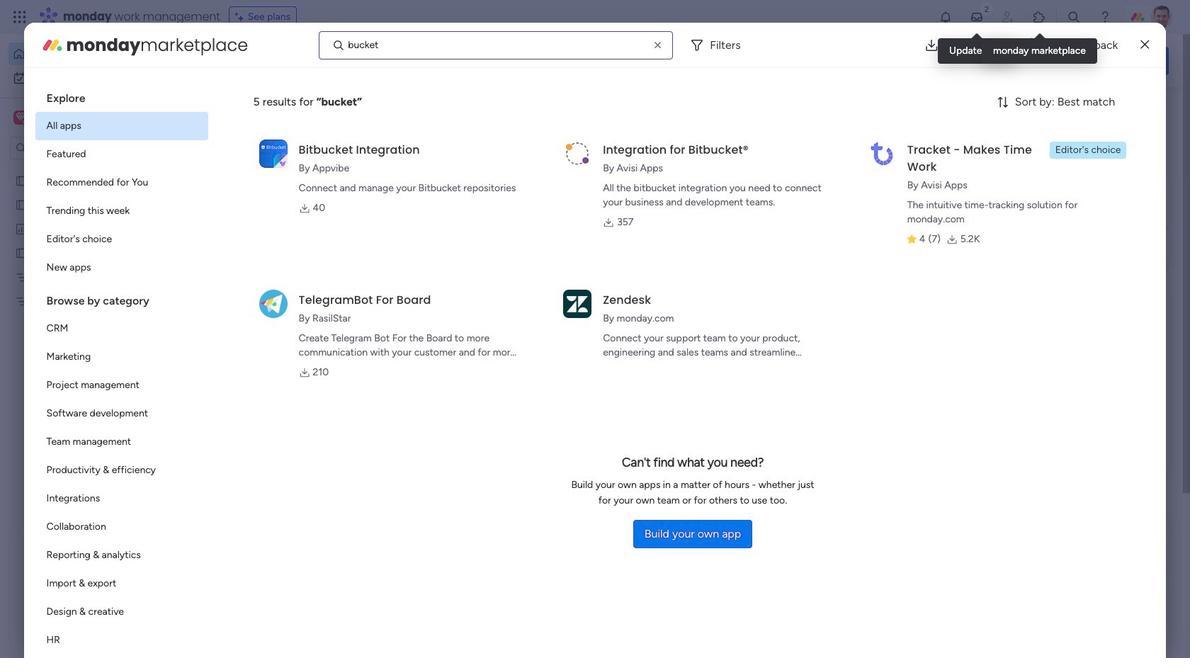 Task type: locate. For each thing, give the bounding box(es) containing it.
getting started element
[[956, 516, 1169, 573]]

1 vertical spatial public board image
[[15, 246, 28, 259]]

notifications image
[[939, 10, 953, 24]]

list box
[[35, 79, 208, 658], [0, 165, 181, 504]]

search everything image
[[1067, 10, 1081, 24]]

public board image
[[15, 198, 28, 211], [15, 246, 28, 259]]

2 public board image from the top
[[15, 246, 28, 259]]

public dashboard image
[[15, 222, 28, 235]]

public board image up public dashboard image
[[15, 198, 28, 211]]

dapulse x slim image
[[1141, 36, 1149, 53]]

heading
[[35, 79, 208, 112], [35, 282, 208, 315]]

option
[[9, 43, 172, 65], [9, 67, 172, 89], [35, 112, 208, 140], [35, 140, 208, 169], [0, 168, 181, 170], [35, 169, 208, 197], [35, 197, 208, 225], [35, 225, 208, 254], [35, 254, 208, 282], [35, 315, 208, 343], [35, 343, 208, 371], [35, 371, 208, 400], [35, 400, 208, 428], [35, 428, 208, 456], [35, 456, 208, 485], [35, 485, 208, 513], [35, 513, 208, 541], [35, 541, 208, 570], [35, 570, 208, 598], [35, 598, 208, 626], [35, 626, 208, 655]]

workspace selection element
[[13, 109, 118, 128]]

dapulse x slim image
[[1148, 103, 1165, 120]]

1 public board image from the top
[[15, 198, 28, 211]]

terry turtle image
[[1151, 6, 1173, 28]]

0 vertical spatial public board image
[[15, 198, 28, 211]]

0 vertical spatial heading
[[35, 79, 208, 112]]

1 vertical spatial heading
[[35, 282, 208, 315]]

v2 bolt switch image
[[1078, 53, 1087, 68]]

quick search results list box
[[219, 132, 922, 494]]

app logo image
[[259, 139, 287, 168], [563, 139, 592, 168], [868, 139, 896, 168], [259, 290, 287, 318], [563, 290, 592, 318]]

public board image down public dashboard image
[[15, 246, 28, 259]]

workspace image
[[13, 110, 28, 125], [16, 110, 25, 125]]

monday marketplace image
[[1032, 10, 1046, 24]]



Task type: vqa. For each thing, say whether or not it's contained in the screenshot.
bottom Dapulse X Slim image
yes



Task type: describe. For each thing, give the bounding box(es) containing it.
check circle image
[[978, 133, 987, 144]]

monday marketplace image
[[41, 34, 63, 56]]

1 workspace image from the left
[[13, 110, 28, 125]]

public board image
[[15, 174, 28, 187]]

circle o image
[[978, 205, 987, 216]]

help image
[[1098, 10, 1112, 24]]

check circle image
[[978, 151, 987, 162]]

Search in workspace field
[[30, 140, 118, 156]]

help center element
[[956, 584, 1169, 641]]

2 heading from the top
[[35, 282, 208, 315]]

circle o image
[[978, 187, 987, 198]]

1 heading from the top
[[35, 79, 208, 112]]

2 image
[[981, 1, 993, 17]]

2 workspace image from the left
[[16, 110, 25, 125]]

update feed image
[[970, 10, 984, 24]]

v2 user feedback image
[[968, 53, 979, 69]]

select product image
[[13, 10, 27, 24]]

see plans image
[[235, 9, 248, 25]]



